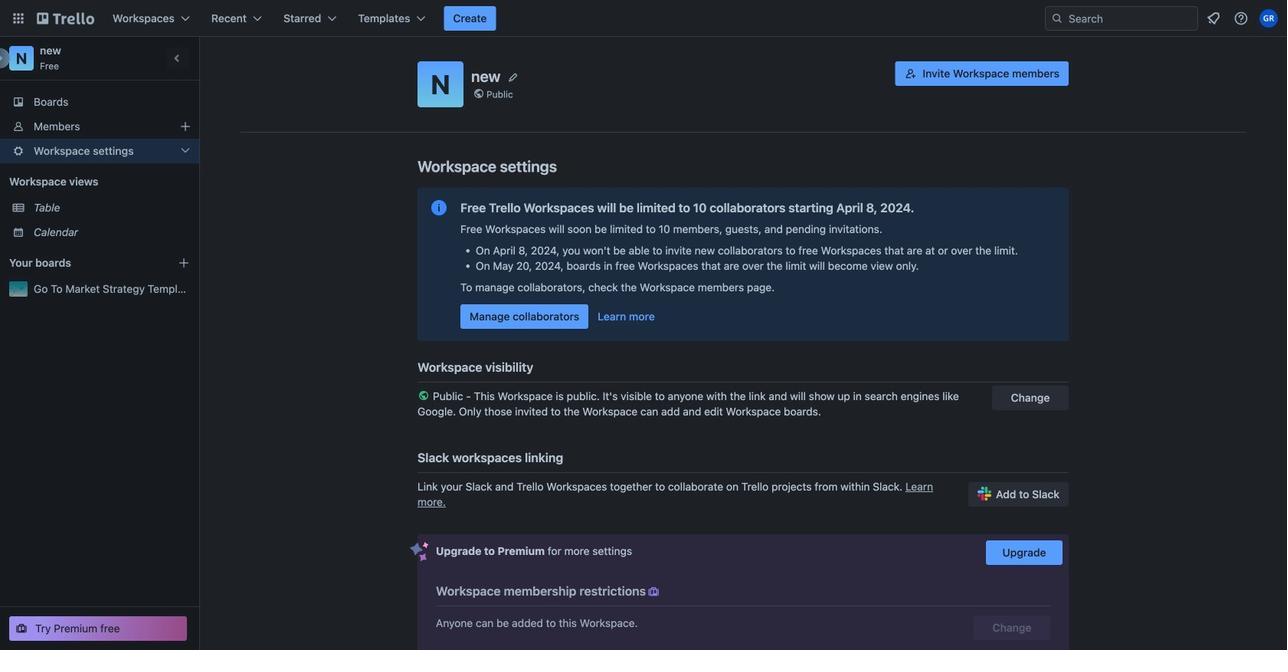 Task type: locate. For each thing, give the bounding box(es) containing it.
Search field
[[1046, 6, 1199, 31]]

sparkle image
[[410, 542, 429, 562]]

your boards with 1 items element
[[9, 254, 155, 272]]

0 notifications image
[[1205, 9, 1223, 28]]

search image
[[1052, 12, 1064, 25]]

open information menu image
[[1234, 11, 1249, 26]]

greg robinson (gregrobinson96) image
[[1260, 9, 1279, 28]]



Task type: vqa. For each thing, say whether or not it's contained in the screenshot.
Back to home image
yes



Task type: describe. For each thing, give the bounding box(es) containing it.
sm image
[[646, 584, 662, 599]]

add board image
[[178, 257, 190, 269]]

back to home image
[[37, 6, 94, 31]]

workspace navigation collapse icon image
[[167, 48, 189, 69]]

primary element
[[0, 0, 1288, 37]]



